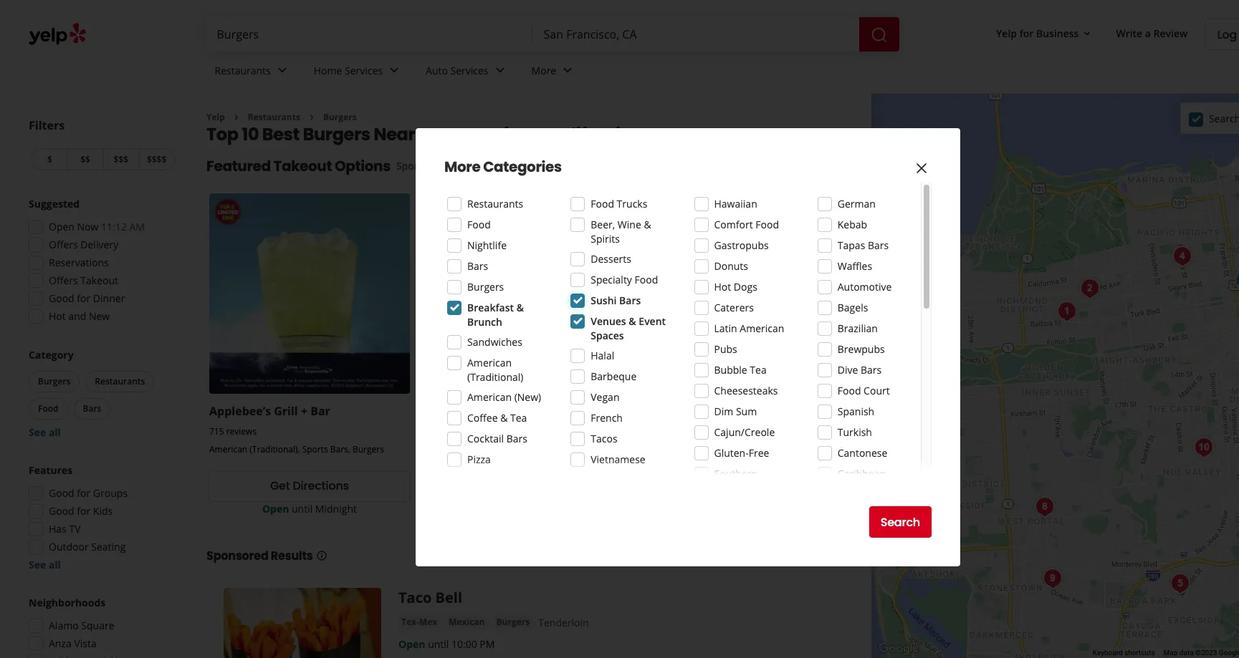 Task type: locate. For each thing, give the bounding box(es) containing it.
bun appétit
[[421, 404, 490, 420]]

16 chevron right v2 image right best on the top
[[306, 112, 317, 123]]

1 vertical spatial hot
[[49, 310, 66, 323]]

shortcuts
[[1125, 650, 1155, 657]]

16 info v2 image down san
[[451, 161, 462, 172]]

close image
[[913, 160, 930, 177]]

1 see all from the top
[[29, 426, 61, 439]]

0 horizontal spatial now
[[77, 220, 99, 234]]

kebab
[[838, 218, 867, 232]]

for for groups
[[77, 487, 90, 500]]

1 horizontal spatial takeout
[[273, 157, 332, 177]]

2 16 chevron right v2 image from the left
[[306, 112, 317, 123]]

1 24 chevron down v2 image from the left
[[274, 62, 291, 79]]

burgers link up pm on the bottom of page
[[494, 615, 533, 630]]

california
[[547, 123, 632, 147]]

seating
[[91, 540, 126, 554]]

0 horizontal spatial 24 chevron down v2 image
[[274, 62, 291, 79]]

2 reviews) from the left
[[750, 426, 789, 440]]

sum
[[736, 405, 757, 419]]

0 horizontal spatial reviews)
[[533, 426, 571, 440]]

burgers down category
[[38, 376, 70, 388]]

open for open until 10:00 pm
[[399, 638, 425, 651]]

0 horizontal spatial hot
[[49, 310, 66, 323]]

category
[[29, 348, 74, 362]]

columbus
[[633, 404, 691, 420]]

& inside venues & event spaces
[[629, 315, 636, 328]]

2 see all button from the top
[[29, 558, 61, 572]]

now right order
[[739, 478, 763, 495]]

has
[[49, 523, 67, 536]]

for left business
[[1020, 26, 1034, 40]]

see all button down outdoor
[[29, 558, 61, 572]]

2 services from the left
[[451, 64, 489, 77]]

0 vertical spatial takeout
[[273, 157, 332, 177]]

1 horizontal spatial search
[[1209, 111, 1239, 125]]

24 chevron down v2 image
[[274, 62, 291, 79], [386, 62, 403, 79], [491, 62, 509, 79]]

good up and
[[49, 292, 74, 305]]

1 horizontal spatial sponsored
[[396, 159, 448, 173]]

1 vertical spatial burgers link
[[494, 615, 533, 630]]

search image
[[871, 26, 888, 43]]

takeout down best on the top
[[273, 157, 332, 177]]

0 vertical spatial restaurants link
[[203, 52, 302, 93]]

yelp for yelp for business
[[996, 26, 1017, 40]]

restaurants up bars button
[[95, 376, 145, 388]]

715
[[209, 426, 224, 438]]

16 info v2 image right results
[[316, 550, 327, 562]]

1 16 chevron right v2 image from the left
[[231, 112, 242, 123]]

auto services link
[[414, 52, 520, 93]]

breakfast
[[467, 301, 514, 315]]

group containing features
[[24, 464, 178, 573]]

4.4 star rating image
[[633, 427, 711, 441]]

1 reviews) from the left
[[533, 426, 571, 440]]

more inside the more link
[[532, 64, 556, 77]]

outdoor seating
[[49, 540, 126, 554]]

reviews)
[[533, 426, 571, 440], [750, 426, 789, 440]]

0 horizontal spatial open
[[49, 220, 75, 234]]

0 horizontal spatial sponsored
[[206, 548, 269, 565]]

see all button down food button
[[29, 426, 61, 439]]

24 chevron down v2 image left the home
[[274, 62, 291, 79]]

for up good for kids
[[77, 487, 90, 500]]

1 vertical spatial now
[[739, 478, 763, 495]]

1 vertical spatial more
[[444, 157, 481, 177]]

4.5 star rating image
[[421, 427, 499, 441]]

good down 'features'
[[49, 487, 74, 500]]

& inside beer, wine & spirits
[[644, 218, 651, 232]]

1 horizontal spatial 16 chevron right v2 image
[[306, 112, 317, 123]]

+
[[301, 404, 308, 420]]

good for groups
[[49, 487, 128, 500]]

see down food button
[[29, 426, 46, 439]]

appétit
[[447, 404, 490, 420]]

filters
[[29, 118, 65, 133]]

1 vertical spatial yelp
[[206, 111, 225, 123]]

1 vertical spatial good
[[49, 487, 74, 500]]

& right breakfast
[[517, 301, 524, 315]]

2 horizontal spatial 24 chevron down v2 image
[[491, 62, 509, 79]]

specialty food
[[591, 273, 658, 287]]

0 vertical spatial yelp
[[996, 26, 1017, 40]]

1 vertical spatial until
[[428, 638, 449, 651]]

all down outdoor
[[49, 558, 61, 572]]

alamo square
[[49, 619, 114, 633]]

1 vertical spatial sponsored
[[206, 548, 269, 565]]

get directions link
[[209, 471, 410, 502]]

for for kids
[[77, 505, 90, 518]]

takeout
[[273, 157, 332, 177], [80, 274, 118, 287]]

2 24 chevron down v2 image from the left
[[386, 62, 403, 79]]

4.5
[[505, 426, 519, 440]]

1 horizontal spatial now
[[739, 478, 763, 495]]

tapas bars
[[838, 239, 889, 252]]

and
[[68, 310, 86, 323]]

open inside group
[[49, 220, 75, 234]]

all down food button
[[49, 426, 61, 439]]

calibur image
[[1030, 493, 1059, 522]]

hawaiian
[[714, 197, 758, 211]]

24 chevron down v2 image for auto services
[[491, 62, 509, 79]]

bars right 'tapas'
[[868, 239, 889, 252]]

trucks
[[617, 197, 648, 211]]

bars down restaurants button
[[83, 403, 101, 415]]

sponsored down top 10 best burgers near san francisco, california
[[396, 159, 448, 173]]

food up nightlife
[[467, 218, 491, 232]]

1 horizontal spatial more
[[532, 64, 556, 77]]

services
[[345, 64, 383, 77], [451, 64, 489, 77]]

brazilian
[[838, 322, 878, 335]]

burgers up breakfast
[[467, 280, 504, 294]]

taco bell image
[[1230, 267, 1239, 295]]

offers for offers takeout
[[49, 274, 78, 287]]

american up (traditional)
[[467, 356, 512, 370]]

map data ©2023 google
[[1164, 650, 1239, 657]]

2 offers from the top
[[49, 274, 78, 287]]

write a review
[[1116, 26, 1188, 40]]

group containing suggested
[[24, 197, 178, 328]]

24 chevron down v2 image inside home services link
[[386, 62, 403, 79]]

food trucks
[[591, 197, 648, 211]]

0 horizontal spatial burgers link
[[323, 111, 357, 123]]

0 horizontal spatial services
[[345, 64, 383, 77]]

american down (traditional)
[[467, 391, 512, 404]]

1 vertical spatial see
[[29, 558, 46, 572]]

1 horizontal spatial burgers button
[[494, 615, 533, 630]]

0 vertical spatial search
[[1209, 111, 1239, 125]]

offers down reservations
[[49, 274, 78, 287]]

hot inside more categories dialog
[[714, 280, 731, 294]]

16 info v2 image
[[451, 161, 462, 172], [316, 550, 327, 562]]

open down get
[[262, 502, 289, 516]]

0 horizontal spatial yelp
[[206, 111, 225, 123]]

anza
[[49, 637, 72, 651]]

food
[[591, 197, 614, 211], [467, 218, 491, 232], [756, 218, 779, 232], [635, 273, 658, 287], [838, 384, 861, 398], [38, 403, 58, 415]]

see up neighborhoods
[[29, 558, 46, 572]]

hot dogs
[[714, 280, 758, 294]]

tv
[[69, 523, 81, 536]]

0 vertical spatial hot
[[714, 280, 731, 294]]

$
[[47, 153, 52, 166]]

sandwiches
[[467, 335, 522, 349]]

16 chevron right v2 image
[[231, 112, 242, 123], [306, 112, 317, 123]]

restaurants down more categories
[[467, 197, 523, 211]]

see for features
[[29, 558, 46, 572]]

yelp left business
[[996, 26, 1017, 40]]

restaurants link up yelp link
[[203, 52, 302, 93]]

good up has tv
[[49, 505, 74, 518]]

vietnamese
[[591, 453, 646, 467]]

0 vertical spatial see all
[[29, 426, 61, 439]]

burgers
[[323, 111, 357, 123], [303, 123, 370, 147], [467, 280, 504, 294], [38, 376, 70, 388], [694, 404, 738, 420], [353, 444, 384, 456], [490, 447, 522, 459], [633, 447, 665, 459], [496, 616, 530, 628]]

bars for dive bars
[[861, 363, 882, 377]]

0 horizontal spatial takeout
[[80, 274, 118, 287]]

1 horizontal spatial reviews)
[[750, 426, 789, 440]]

reviews) right (2
[[533, 426, 571, 440]]

1 offers from the top
[[49, 238, 78, 252]]

tea up (2
[[510, 411, 527, 425]]

1 vertical spatial all
[[49, 558, 61, 572]]

bars up court
[[861, 363, 882, 377]]

outdoor
[[49, 540, 89, 554]]

1 horizontal spatial 24 chevron down v2 image
[[386, 62, 403, 79]]

0 vertical spatial offers
[[49, 238, 78, 252]]

2 see from the top
[[29, 558, 46, 572]]

0 vertical spatial see all button
[[29, 426, 61, 439]]

see all down food button
[[29, 426, 61, 439]]

1 vertical spatial offers
[[49, 274, 78, 287]]

anza vista
[[49, 637, 97, 651]]

fast
[[421, 447, 438, 459]]

1 vertical spatial takeout
[[80, 274, 118, 287]]

now for open
[[77, 220, 99, 234]]

burgers button up pm on the bottom of page
[[494, 615, 533, 630]]

review
[[1154, 26, 1188, 40]]

restaurants link right 'top'
[[248, 111, 300, 123]]

now up offers delivery
[[77, 220, 99, 234]]

1 vertical spatial 16 info v2 image
[[316, 550, 327, 562]]

home
[[314, 64, 342, 77]]

services right auto
[[451, 64, 489, 77]]

4.5 (2 reviews)
[[505, 426, 571, 440]]

1 horizontal spatial 16 info v2 image
[[451, 161, 462, 172]]

american down the 715
[[209, 444, 247, 456]]

2 all from the top
[[49, 558, 61, 572]]

1 horizontal spatial services
[[451, 64, 489, 77]]

hot and new
[[49, 310, 110, 323]]

for down offers takeout
[[77, 292, 90, 305]]

american
[[740, 322, 784, 335], [467, 356, 512, 370], [467, 391, 512, 404], [209, 444, 247, 456]]

barbeque
[[591, 370, 637, 384]]

3 24 chevron down v2 image from the left
[[491, 62, 509, 79]]

breakfast & brunch
[[467, 301, 524, 329]]

0 vertical spatial now
[[77, 220, 99, 234]]

0 vertical spatial see
[[29, 426, 46, 439]]

sponsored for sponsored results
[[206, 548, 269, 565]]

spaces
[[591, 329, 624, 343]]

stations
[[858, 488, 896, 502]]

burgers link down home services
[[323, 111, 357, 123]]

map region
[[825, 82, 1239, 659]]

open down tex-
[[399, 638, 425, 651]]

turkish
[[838, 426, 872, 439]]

1 horizontal spatial burgers link
[[494, 615, 533, 630]]

1 horizontal spatial hot
[[714, 280, 731, 294]]

yelp left 10
[[206, 111, 225, 123]]

None search field
[[205, 17, 902, 52]]

home services link
[[302, 52, 414, 93]]

1 horizontal spatial open
[[262, 502, 289, 516]]

0 vertical spatial more
[[532, 64, 556, 77]]

1 horizontal spatial tea
[[750, 363, 767, 377]]

more left 24 chevron down v2 image
[[532, 64, 556, 77]]

sports
[[302, 444, 328, 456]]

tea up the cheesesteaks
[[750, 363, 767, 377]]

& up the 4.5
[[500, 411, 508, 425]]

results
[[271, 548, 313, 565]]

hot left and
[[49, 310, 66, 323]]

see all down outdoor
[[29, 558, 61, 572]]

reviews
[[226, 426, 257, 438]]

see all for features
[[29, 558, 61, 572]]

for down good for groups
[[77, 505, 90, 518]]

tex-mex link
[[399, 615, 440, 630]]

16 chevron right v2 image right yelp link
[[231, 112, 242, 123]]

burgers down '4.4 star rating' image
[[633, 447, 665, 459]]

bars,
[[330, 444, 350, 456]]

until down get directions
[[292, 502, 313, 516]]

0 vertical spatial tea
[[750, 363, 767, 377]]

0 vertical spatial until
[[292, 502, 313, 516]]

24 chevron down v2 image for restaurants
[[274, 62, 291, 79]]

restaurants up yelp link
[[215, 64, 271, 77]]

near
[[374, 123, 415, 147]]

see all for category
[[29, 426, 61, 439]]

until down mex
[[428, 638, 449, 651]]

open for open until midnight
[[262, 502, 289, 516]]

reviews) for columbus burgers
[[750, 426, 789, 440]]

2 see all from the top
[[29, 558, 61, 572]]

1 vertical spatial see all
[[29, 558, 61, 572]]

bars down specialty food
[[619, 294, 641, 308]]

burgers button
[[29, 371, 80, 393], [494, 615, 533, 630]]

coffee
[[467, 411, 498, 425]]

4.4 (55 reviews)
[[717, 426, 789, 440]]

more inside more categories dialog
[[444, 157, 481, 177]]

1 vertical spatial tea
[[510, 411, 527, 425]]

& left the event
[[629, 315, 636, 328]]

0 horizontal spatial search
[[881, 514, 920, 531]]

0 horizontal spatial 16 chevron right v2 image
[[231, 112, 242, 123]]

suggested
[[29, 197, 80, 211]]

0 horizontal spatial burgers button
[[29, 371, 80, 393]]

dim
[[714, 405, 734, 419]]

0 vertical spatial open
[[49, 220, 75, 234]]

16 chevron right v2 image for burgers
[[306, 112, 317, 123]]

comfort
[[714, 218, 753, 232]]

3 good from the top
[[49, 505, 74, 518]]

hot for hot dogs
[[714, 280, 731, 294]]

reviews) up free
[[750, 426, 789, 440]]

burgers right bars,
[[353, 444, 384, 456]]

0 vertical spatial 16 info v2 image
[[451, 161, 462, 172]]

gas stations
[[838, 488, 896, 502]]

hot down donuts
[[714, 280, 731, 294]]

0 vertical spatial good
[[49, 292, 74, 305]]

search button
[[869, 507, 932, 538]]

more down san
[[444, 157, 481, 177]]

sponsored left results
[[206, 548, 269, 565]]

beer, wine & spirits
[[591, 218, 651, 246]]

a
[[1145, 26, 1151, 40]]

1 see all button from the top
[[29, 426, 61, 439]]

1 all from the top
[[49, 426, 61, 439]]

& right wine
[[644, 218, 651, 232]]

kids
[[93, 505, 113, 518]]

1 vertical spatial burgers button
[[494, 615, 533, 630]]

2 horizontal spatial open
[[399, 638, 425, 651]]

24 chevron down v2 image right auto services at the left top of page
[[491, 62, 509, 79]]

1 horizontal spatial until
[[428, 638, 449, 651]]

hot
[[714, 280, 731, 294], [49, 310, 66, 323]]

good for good for groups
[[49, 487, 74, 500]]

good for kids
[[49, 505, 113, 518]]

bars down the coffee & tea
[[507, 432, 528, 446]]

2 good from the top
[[49, 487, 74, 500]]

0 horizontal spatial more
[[444, 157, 481, 177]]

1 see from the top
[[29, 426, 46, 439]]

1 vertical spatial search
[[881, 514, 920, 531]]

takeout up dinner
[[80, 274, 118, 287]]

wine
[[618, 218, 641, 232]]

see all button for features
[[29, 558, 61, 572]]

bars
[[868, 239, 889, 252], [467, 259, 488, 273], [619, 294, 641, 308], [861, 363, 882, 377], [83, 403, 101, 415], [507, 432, 528, 446]]

0 horizontal spatial until
[[292, 502, 313, 516]]

auto
[[426, 64, 448, 77]]

services right the home
[[345, 64, 383, 77]]

search inside button
[[881, 514, 920, 531]]

1 vertical spatial open
[[262, 502, 289, 516]]

24 chevron down v2 image left auto
[[386, 62, 403, 79]]

$$ button
[[67, 148, 103, 171]]

until
[[292, 502, 313, 516], [428, 638, 449, 651]]

$$
[[80, 153, 90, 166]]

1 services from the left
[[345, 64, 383, 77]]

& inside breakfast & brunch
[[517, 301, 524, 315]]

food up beer,
[[591, 197, 614, 211]]

group
[[24, 197, 178, 328], [26, 348, 178, 440], [24, 464, 178, 573], [24, 596, 178, 659]]

directions
[[293, 478, 349, 495]]

16 chevron down v2 image
[[1082, 28, 1093, 39]]

0 horizontal spatial tea
[[510, 411, 527, 425]]

see for category
[[29, 426, 46, 439]]

&
[[644, 218, 651, 232], [517, 301, 524, 315], [629, 315, 636, 328], [500, 411, 508, 425]]

new
[[89, 310, 110, 323]]

food left bars button
[[38, 403, 58, 415]]

0 vertical spatial burgers link
[[323, 111, 357, 123]]

taco
[[399, 588, 432, 608]]

open down suggested
[[49, 220, 75, 234]]

2 vertical spatial open
[[399, 638, 425, 651]]

burgers down cocktail bars
[[490, 447, 522, 459]]

& for venues & event spaces
[[629, 315, 636, 328]]

2 vertical spatial good
[[49, 505, 74, 518]]

now
[[77, 220, 99, 234], [739, 478, 763, 495]]

1 good from the top
[[49, 292, 74, 305]]

burgers button down category
[[29, 371, 80, 393]]

american down "caterers"
[[740, 322, 784, 335]]

24 chevron down v2 image inside auto services link
[[491, 62, 509, 79]]

specialty
[[591, 273, 632, 287]]

0 vertical spatial sponsored
[[396, 159, 448, 173]]

for inside button
[[1020, 26, 1034, 40]]

american inside 'applebee's grill + bar 715 reviews american (traditional), sports bars, burgers'
[[209, 444, 247, 456]]

offers up reservations
[[49, 238, 78, 252]]

0 vertical spatial all
[[49, 426, 61, 439]]

dogs
[[734, 280, 758, 294]]

1 vertical spatial see all button
[[29, 558, 61, 572]]

1 horizontal spatial yelp
[[996, 26, 1017, 40]]

yelp inside yelp for business button
[[996, 26, 1017, 40]]



Task type: describe. For each thing, give the bounding box(es) containing it.
offers for offers delivery
[[49, 238, 78, 252]]

for for business
[[1020, 26, 1034, 40]]

burgers inside 'applebee's grill + bar 715 reviews american (traditional), sports bars, burgers'
[[353, 444, 384, 456]]

for for dinner
[[77, 292, 90, 305]]

restaurants right 'top'
[[248, 111, 300, 123]]

latin american
[[714, 322, 784, 335]]

services for home services
[[345, 64, 383, 77]]

features
[[29, 464, 73, 477]]

brewpubs
[[838, 343, 885, 356]]

more for more categories
[[444, 157, 481, 177]]

restaurants inside the business categories element
[[215, 64, 271, 77]]

until for until midnight
[[292, 502, 313, 516]]

0 vertical spatial burgers button
[[29, 371, 80, 393]]

& for breakfast & brunch
[[517, 301, 524, 315]]

wow!! burgers & grill image
[[1038, 565, 1067, 594]]

auto services
[[426, 64, 489, 77]]

burgers up the 4.4 at the right bottom
[[694, 404, 738, 420]]

desserts
[[591, 252, 631, 266]]

tacos
[[591, 432, 618, 446]]

business categories element
[[203, 52, 1239, 93]]

10
[[242, 123, 259, 147]]

dive
[[838, 363, 858, 377]]

bars for tapas bars
[[868, 239, 889, 252]]

food court
[[838, 384, 890, 398]]

yelp for business
[[996, 26, 1079, 40]]

sushi bars
[[591, 294, 641, 308]]

delivery
[[80, 238, 118, 252]]

burgers right mexican
[[496, 616, 530, 628]]

google image
[[875, 640, 923, 659]]

cocktail
[[467, 432, 504, 446]]

bar
[[311, 404, 330, 420]]

tapas
[[838, 239, 865, 252]]

bubble
[[714, 363, 747, 377]]

french
[[591, 411, 623, 425]]

mexican link
[[446, 615, 488, 630]]

yelp for yelp link
[[206, 111, 225, 123]]

all for features
[[49, 558, 61, 572]]

more for more
[[532, 64, 556, 77]]

bars down nightlife
[[467, 259, 488, 273]]

cajun/creole
[[714, 426, 775, 439]]

dim sum
[[714, 405, 757, 419]]

good for dinner
[[49, 292, 125, 305]]

log link
[[1205, 19, 1239, 50]]

all for category
[[49, 426, 61, 439]]

venues
[[591, 315, 626, 328]]

beer,
[[591, 218, 615, 232]]

keyboard
[[1093, 650, 1123, 657]]

write
[[1116, 26, 1143, 40]]

24 chevron down v2 image for home services
[[386, 62, 403, 79]]

open for open now 11:12 am
[[49, 220, 75, 234]]

bubble tea
[[714, 363, 767, 377]]

coffee & tea
[[467, 411, 527, 425]]

dive bars
[[838, 363, 882, 377]]

log
[[1218, 26, 1237, 43]]

good for good for dinner
[[49, 292, 74, 305]]

has tv
[[49, 523, 81, 536]]

top 10 best burgers near san francisco, california
[[206, 123, 632, 147]]

bagels
[[838, 301, 868, 315]]

tex-mex
[[401, 616, 437, 628]]

native burger image
[[1076, 275, 1104, 303]]

reviews) for bun appétit
[[533, 426, 571, 440]]

©2023
[[1196, 650, 1217, 657]]

event
[[639, 315, 666, 328]]

featured takeout options
[[206, 157, 391, 177]]

donuts
[[714, 259, 748, 273]]

burgers inside more categories dialog
[[467, 280, 504, 294]]

until for until 10:00 pm
[[428, 638, 449, 651]]

good for good for kids
[[49, 505, 74, 518]]

roam artisan burgers image
[[1168, 242, 1197, 271]]

sushi
[[591, 294, 617, 308]]

restaurants inside button
[[95, 376, 145, 388]]

taco bell
[[399, 588, 462, 608]]

burgers down home services
[[323, 111, 357, 123]]

hidden spot exl image
[[1166, 570, 1195, 599]]

hot for hot and new
[[49, 310, 66, 323]]

burgers up options
[[303, 123, 370, 147]]

food,
[[440, 447, 462, 459]]

1 vertical spatial restaurants link
[[248, 111, 300, 123]]

fast food, salad, burgers
[[421, 447, 522, 459]]

services for auto services
[[451, 64, 489, 77]]

now for order
[[739, 478, 763, 495]]

offers takeout
[[49, 274, 118, 287]]

food up gastropubs
[[756, 218, 779, 232]]

restaurants button
[[86, 371, 154, 393]]

mexican
[[449, 616, 485, 628]]

$$$
[[114, 153, 128, 166]]

american (new)
[[467, 391, 541, 404]]

hi-way burger & fry image
[[1190, 434, 1218, 462]]

sponsored for sponsored
[[396, 159, 448, 173]]

0 horizontal spatial 16 info v2 image
[[316, 550, 327, 562]]

keyboard shortcuts
[[1093, 650, 1155, 657]]

& for coffee & tea
[[500, 411, 508, 425]]

4.4
[[717, 426, 731, 440]]

get directions
[[270, 478, 349, 495]]

best
[[262, 123, 300, 147]]

16 chevron right v2 image for restaurants
[[231, 112, 242, 123]]

uncle boy's image
[[1053, 297, 1081, 326]]

spirits
[[591, 232, 620, 246]]

bars for sushi bars
[[619, 294, 641, 308]]

grill
[[274, 404, 298, 420]]

bars inside button
[[83, 403, 101, 415]]

(2
[[521, 426, 530, 440]]

gas
[[838, 488, 855, 502]]

$$$$
[[147, 153, 167, 166]]

see all button for category
[[29, 426, 61, 439]]

bars for cocktail bars
[[507, 432, 528, 446]]

yelp link
[[206, 111, 225, 123]]

pubs
[[714, 343, 737, 356]]

$$$$ button
[[139, 148, 175, 171]]

food down dive
[[838, 384, 861, 398]]

gluten-free
[[714, 447, 769, 460]]

midnight
[[315, 502, 357, 516]]

restaurants inside more categories dialog
[[467, 197, 523, 211]]

waffles
[[838, 259, 872, 273]]

comfort food
[[714, 218, 779, 232]]

get
[[270, 478, 290, 495]]

applebee's
[[209, 404, 271, 420]]

bun appétit link
[[421, 404, 490, 420]]

automotive
[[838, 280, 892, 294]]

offers delivery
[[49, 238, 118, 252]]

(new)
[[514, 391, 541, 404]]

bun
[[421, 404, 444, 420]]

pm
[[480, 638, 495, 651]]

vista
[[74, 637, 97, 651]]

group containing neighborhoods
[[24, 596, 178, 659]]

cantonese
[[838, 447, 888, 460]]

takeout for offers
[[80, 274, 118, 287]]

more categories dialog
[[0, 0, 1239, 659]]

caterers
[[714, 301, 754, 315]]

food inside button
[[38, 403, 58, 415]]

food right specialty
[[635, 273, 658, 287]]

takeout for featured
[[273, 157, 332, 177]]

more link
[[520, 52, 588, 93]]

24 chevron down v2 image
[[559, 62, 576, 79]]

maillards smash burgers image
[[911, 429, 939, 457]]

bars button
[[73, 399, 111, 420]]

group containing category
[[26, 348, 178, 440]]

$$$ button
[[103, 148, 139, 171]]

nightlife
[[467, 239, 507, 252]]

american inside american (traditional)
[[467, 356, 512, 370]]

german
[[838, 197, 876, 211]]

applebee's grill + bar 715 reviews american (traditional), sports bars, burgers
[[209, 404, 384, 456]]

am
[[129, 220, 145, 234]]

cheesesteaks
[[714, 384, 778, 398]]



Task type: vqa. For each thing, say whether or not it's contained in the screenshot.
first Harbor from the bottom
no



